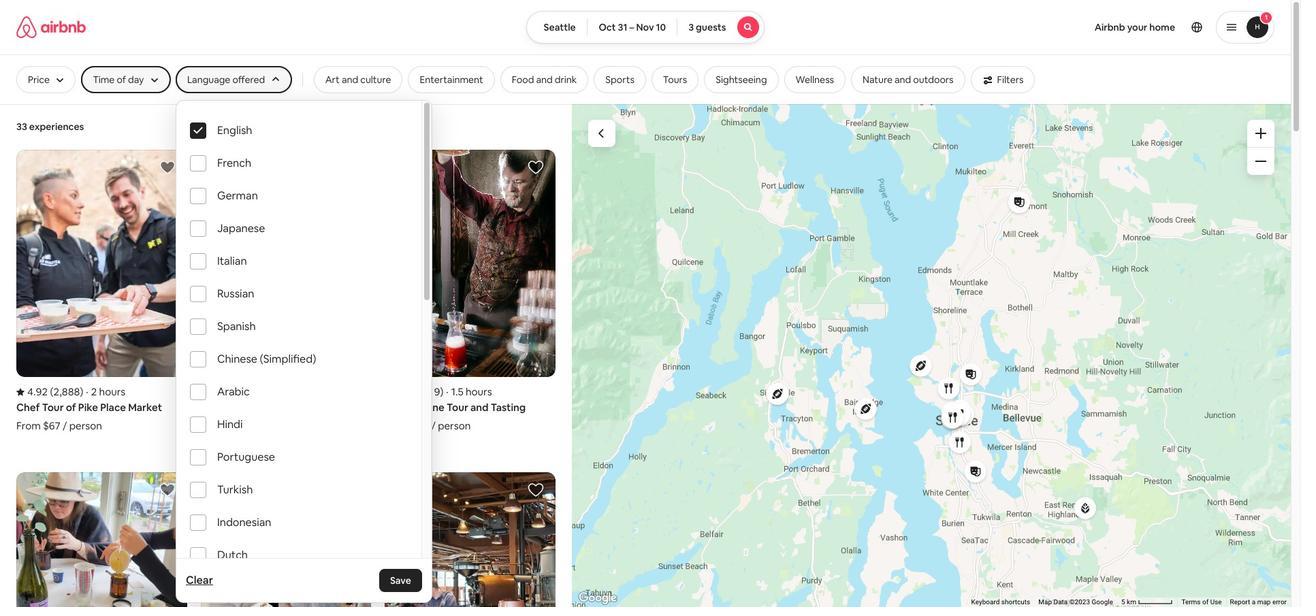 Task type: locate. For each thing, give the bounding box(es) containing it.
guests
[[696, 21, 726, 33]]

4.92 out of 5 average rating,  2,888 reviews image
[[16, 386, 83, 399]]

and for nature
[[895, 74, 911, 86]]

chef tour of pike place market from $67 / person
[[16, 401, 162, 433]]

from for mad scientist cocktail and mocktail lab
[[201, 433, 225, 446]]

person
[[69, 420, 102, 433], [438, 420, 471, 433]]

mad
[[201, 401, 221, 414]]

/ right $67
[[63, 420, 67, 433]]

and left tasting
[[471, 401, 489, 414]]

(2,888)
[[50, 386, 83, 399]]

and right the art
[[342, 74, 358, 86]]

map
[[1039, 599, 1052, 606]]

33 experiences
[[16, 121, 84, 133]]

and for art
[[342, 74, 358, 86]]

terms of use
[[1182, 599, 1222, 606]]

1 person from the left
[[69, 420, 102, 433]]

$67
[[43, 420, 60, 433]]

tasting
[[491, 401, 526, 414]]

art and culture
[[325, 74, 391, 86]]

2 tour from the left
[[447, 401, 468, 414]]

person down pike
[[69, 420, 102, 433]]

0 horizontal spatial ·
[[86, 386, 88, 399]]

seattle button
[[527, 11, 588, 44]]

tour inside 4.98 (319) · 1.5 hours tea & tisane tour and tasting from $45 / person
[[447, 401, 468, 414]]

4.88
[[212, 386, 232, 399]]

1 horizontal spatial tour
[[447, 401, 468, 414]]

from down lab
[[201, 433, 225, 446]]

3
[[689, 21, 694, 33]]

1 horizontal spatial hours
[[466, 386, 492, 399]]

1 vertical spatial of
[[1203, 599, 1209, 606]]

2 horizontal spatial from
[[385, 420, 409, 433]]

Sightseeing button
[[704, 66, 779, 93]]

error
[[1273, 599, 1287, 606]]

/ inside chef tour of pike place market from $67 / person
[[63, 420, 67, 433]]

0 vertical spatial of
[[66, 401, 76, 414]]

tour down 4.92 (2,888)
[[42, 401, 64, 414]]

3 guests
[[689, 21, 726, 33]]

cocktail
[[268, 401, 308, 414]]

wellness
[[796, 74, 834, 86]]

tea
[[385, 401, 402, 414]]

art
[[325, 74, 340, 86]]

mad scientist cocktail and mocktail lab from $87
[[201, 401, 371, 446]]

from inside mad scientist cocktail and mocktail lab from $87
[[201, 433, 225, 446]]

2 · from the left
[[446, 386, 449, 399]]

0 horizontal spatial hours
[[99, 386, 125, 399]]

chef tour of pike place market group
[[16, 150, 187, 433]]

person down tisane
[[438, 420, 471, 433]]

portuguese
[[217, 450, 275, 464]]

1 horizontal spatial of
[[1203, 599, 1209, 606]]

4.92 (2,888)
[[27, 386, 83, 399]]

·
[[86, 386, 88, 399], [446, 386, 449, 399]]

©2023
[[1070, 599, 1090, 606]]

–
[[630, 21, 634, 33]]

of down (2,888)
[[66, 401, 76, 414]]

report
[[1230, 599, 1250, 606]]

hours
[[99, 386, 125, 399], [466, 386, 492, 399]]

1 horizontal spatial from
[[201, 433, 225, 446]]

offered
[[233, 74, 265, 86]]

and inside 4.98 (319) · 1.5 hours tea & tisane tour and tasting from $45 / person
[[471, 401, 489, 414]]

0 horizontal spatial /
[[63, 420, 67, 433]]

google image
[[575, 590, 620, 607]]

from
[[16, 420, 41, 433], [385, 420, 409, 433], [201, 433, 225, 446]]

mad scientist cocktail and mocktail lab group
[[201, 150, 371, 446]]

1 tour from the left
[[42, 401, 64, 414]]

km
[[1127, 599, 1137, 606]]

4.88 (263)
[[212, 386, 259, 399]]

0 horizontal spatial of
[[66, 401, 76, 414]]

chef
[[16, 401, 40, 414]]

from inside chef tour of pike place market from $67 / person
[[16, 420, 41, 433]]

language offered
[[187, 74, 265, 86]]

1 hours from the left
[[99, 386, 125, 399]]

clear button
[[179, 567, 220, 595]]

experiences
[[29, 121, 84, 133]]

tea & tisane tour and tasting group
[[385, 150, 556, 433]]

english
[[217, 123, 252, 138]]

tisane
[[413, 401, 445, 414]]

hindi
[[217, 417, 243, 432]]

and right nature
[[895, 74, 911, 86]]

add to wishlist image
[[159, 159, 175, 176], [159, 482, 175, 499], [528, 482, 544, 499]]

0 horizontal spatial from
[[16, 420, 41, 433]]

1 horizontal spatial person
[[438, 420, 471, 433]]

Sports button
[[594, 66, 646, 93]]

zoom in image
[[1256, 128, 1267, 139]]

shortcuts
[[1002, 599, 1031, 606]]

(263)
[[234, 386, 259, 399]]

hours right the 1.5
[[466, 386, 492, 399]]

1 horizontal spatial ·
[[446, 386, 449, 399]]

entertainment
[[420, 74, 483, 86]]

$45
[[411, 420, 429, 433]]

from down the tea
[[385, 420, 409, 433]]

scientist
[[224, 401, 265, 414]]

0 horizontal spatial person
[[69, 420, 102, 433]]

2 person from the left
[[438, 420, 471, 433]]

and right cocktail
[[310, 401, 328, 414]]

· left 2
[[86, 386, 88, 399]]

4.98
[[396, 386, 416, 399]]

33
[[16, 121, 27, 133]]

and
[[342, 74, 358, 86], [536, 74, 553, 86], [895, 74, 911, 86], [310, 401, 328, 414], [471, 401, 489, 414]]

of left use
[[1203, 599, 1209, 606]]

0 horizontal spatial tour
[[42, 401, 64, 414]]

place
[[100, 401, 126, 414]]

/
[[63, 420, 67, 433], [431, 420, 436, 433]]

culture
[[360, 74, 391, 86]]

and left drink
[[536, 74, 553, 86]]

tour
[[42, 401, 64, 414], [447, 401, 468, 414]]

4.92
[[27, 386, 48, 399]]

1 · from the left
[[86, 386, 88, 399]]

from inside 4.98 (319) · 1.5 hours tea & tisane tour and tasting from $45 / person
[[385, 420, 409, 433]]

1 horizontal spatial /
[[431, 420, 436, 433]]

food
[[512, 74, 534, 86]]

/ inside 4.98 (319) · 1.5 hours tea & tisane tour and tasting from $45 / person
[[431, 420, 436, 433]]

2 hours from the left
[[466, 386, 492, 399]]

chinese (simplified)
[[217, 352, 316, 366]]

· left the 1.5
[[446, 386, 449, 399]]

hours inside chef tour of pike place market group
[[99, 386, 125, 399]]

nature and outdoors
[[863, 74, 954, 86]]

from down chef
[[16, 420, 41, 433]]

report a map error
[[1230, 599, 1287, 606]]

1 / from the left
[[63, 420, 67, 433]]

oct 31 – nov 10 button
[[587, 11, 678, 44]]

(simplified)
[[260, 352, 316, 366]]

$87
[[227, 433, 245, 446]]

russian
[[217, 287, 254, 301]]

tour down the 1.5
[[447, 401, 468, 414]]

None search field
[[527, 11, 764, 44]]

hours up place
[[99, 386, 125, 399]]

/ right $45
[[431, 420, 436, 433]]

2 / from the left
[[431, 420, 436, 433]]

italian
[[217, 254, 247, 268]]



Task type: describe. For each thing, give the bounding box(es) containing it.
Entertainment button
[[408, 66, 495, 93]]

clear
[[186, 573, 213, 588]]

person inside chef tour of pike place market from $67 / person
[[69, 420, 102, 433]]

data
[[1054, 599, 1068, 606]]

spanish
[[217, 319, 256, 334]]

of inside chef tour of pike place market from $67 / person
[[66, 401, 76, 414]]

market
[[128, 401, 162, 414]]

2
[[91, 386, 97, 399]]

Nature and outdoors button
[[851, 66, 965, 93]]

dutch
[[217, 548, 248, 562]]

Food and drink button
[[500, 66, 589, 93]]

hours inside 4.98 (319) · 1.5 hours tea & tisane tour and tasting from $45 / person
[[466, 386, 492, 399]]

pike
[[78, 401, 98, 414]]

oct 31 – nov 10
[[599, 21, 666, 33]]

keyboard
[[971, 599, 1000, 606]]

4.88 out of 5 average rating,  263 reviews image
[[201, 386, 259, 399]]

sports
[[606, 74, 635, 86]]

sightseeing
[[716, 74, 767, 86]]

· inside chef tour of pike place market group
[[86, 386, 88, 399]]

Wellness button
[[784, 66, 846, 93]]

google
[[1092, 599, 1113, 606]]

Art and culture button
[[314, 66, 403, 93]]

outdoors
[[913, 74, 954, 86]]

profile element
[[781, 0, 1275, 54]]

person inside 4.98 (319) · 1.5 hours tea & tisane tour and tasting from $45 / person
[[438, 420, 471, 433]]

seattle
[[544, 21, 576, 33]]

5 km
[[1122, 599, 1138, 606]]

none search field containing seattle
[[527, 11, 764, 44]]

oct
[[599, 21, 616, 33]]

arabic
[[217, 385, 250, 399]]

map data ©2023 google
[[1039, 599, 1113, 606]]

drink
[[555, 74, 577, 86]]

1.5
[[451, 386, 464, 399]]

&
[[404, 401, 411, 414]]

nov
[[636, 21, 654, 33]]

(319)
[[419, 386, 444, 399]]

4.98 out of 5 average rating,  319 reviews image
[[385, 386, 444, 399]]

language
[[187, 74, 230, 86]]

save button
[[379, 569, 422, 592]]

report a map error link
[[1230, 599, 1287, 606]]

5
[[1122, 599, 1125, 606]]

lab
[[201, 414, 218, 427]]

keyboard shortcuts button
[[971, 598, 1031, 607]]

turkish
[[217, 483, 253, 497]]

chinese
[[217, 352, 257, 366]]

save
[[390, 575, 411, 587]]

nature
[[863, 74, 893, 86]]

german
[[217, 189, 258, 203]]

add to wishlist image
[[528, 159, 544, 176]]

· inside 4.98 (319) · 1.5 hours tea & tisane tour and tasting from $45 / person
[[446, 386, 449, 399]]

indonesian
[[217, 516, 271, 530]]

tours
[[663, 74, 687, 86]]

Tours button
[[652, 66, 699, 93]]

terms
[[1182, 599, 1201, 606]]

4.98 (319) · 1.5 hours tea & tisane tour and tasting from $45 / person
[[385, 386, 526, 433]]

keyboard shortcuts
[[971, 599, 1031, 606]]

· 2 hours
[[86, 386, 125, 399]]

google map
showing 20 experiences. region
[[572, 104, 1291, 607]]

mocktail
[[330, 401, 371, 414]]

use
[[1211, 599, 1222, 606]]

map
[[1258, 599, 1271, 606]]

and inside mad scientist cocktail and mocktail lab from $87
[[310, 401, 328, 414]]

language offered button
[[176, 66, 291, 93]]

terms of use link
[[1182, 599, 1222, 606]]

3 guests button
[[677, 11, 764, 44]]

tour inside chef tour of pike place market from $67 / person
[[42, 401, 64, 414]]

from for chef tour of pike place market
[[16, 420, 41, 433]]

10
[[656, 21, 666, 33]]

and for food
[[536, 74, 553, 86]]

zoom out image
[[1256, 156, 1267, 167]]

food and drink
[[512, 74, 577, 86]]

a
[[1252, 599, 1256, 606]]

french
[[217, 156, 251, 170]]

japanese
[[217, 221, 265, 236]]



Task type: vqa. For each thing, say whether or not it's contained in the screenshot.
'WITHIN' on the right top of the page
no



